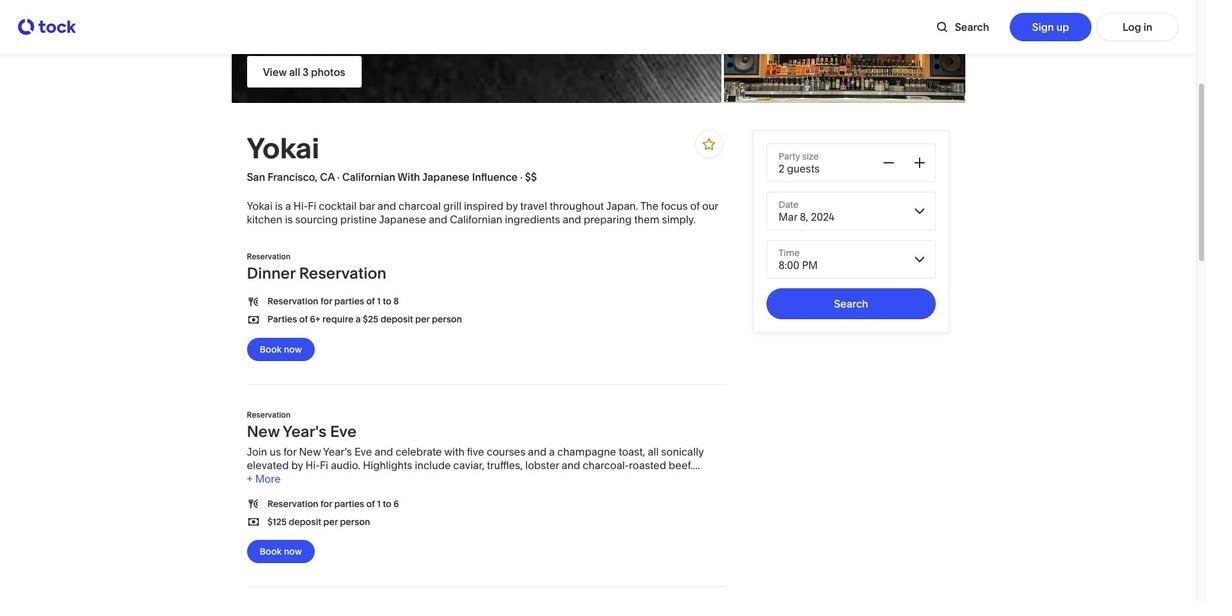 Task type: vqa. For each thing, say whether or not it's contained in the screenshot.
tock home page image
yes



Task type: describe. For each thing, give the bounding box(es) containing it.
tock home page image
[[18, 19, 76, 35]]



